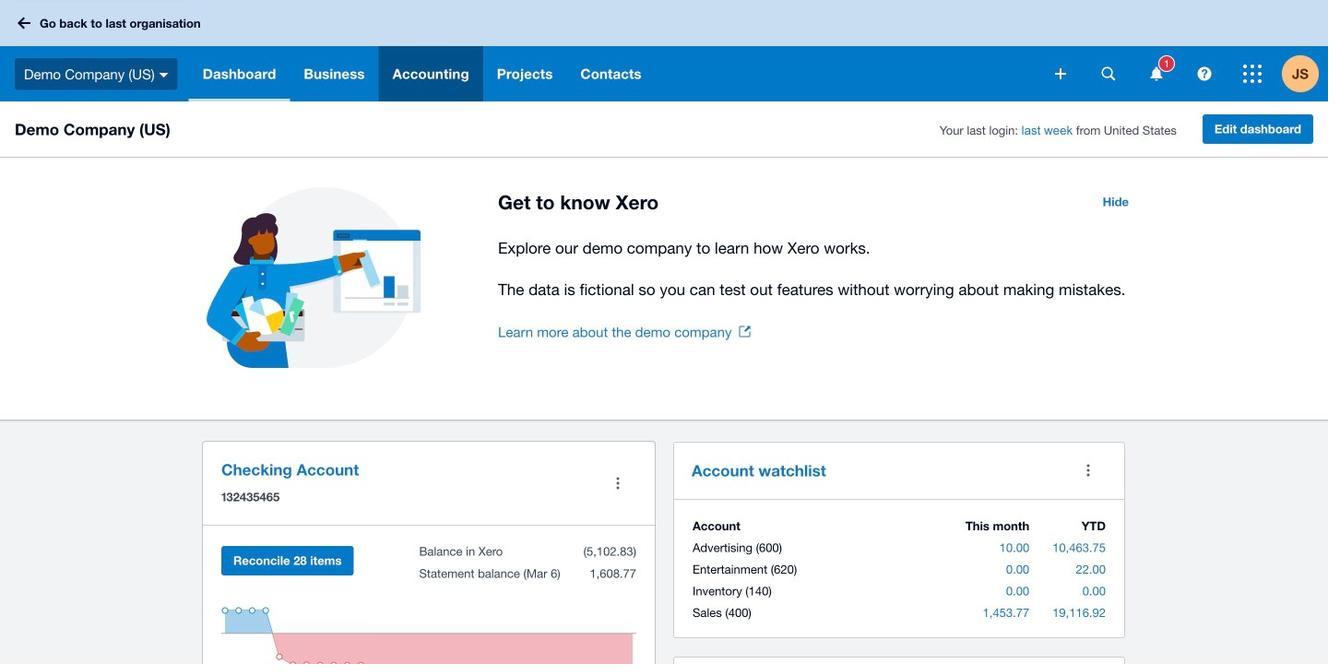 Task type: locate. For each thing, give the bounding box(es) containing it.
svg image
[[18, 17, 30, 29], [1102, 67, 1116, 81], [1151, 67, 1163, 81], [1055, 68, 1067, 79], [159, 73, 169, 77]]

banner
[[0, 0, 1329, 101]]

1 horizontal spatial svg image
[[1244, 65, 1262, 83]]

svg image
[[1244, 65, 1262, 83], [1198, 67, 1212, 81]]

intro banner body element
[[498, 235, 1140, 303]]

0 horizontal spatial svg image
[[1198, 67, 1212, 81]]

manage menu toggle image
[[600, 465, 637, 502]]



Task type: vqa. For each thing, say whether or not it's contained in the screenshot.
Manage menu toggle "icon"
yes



